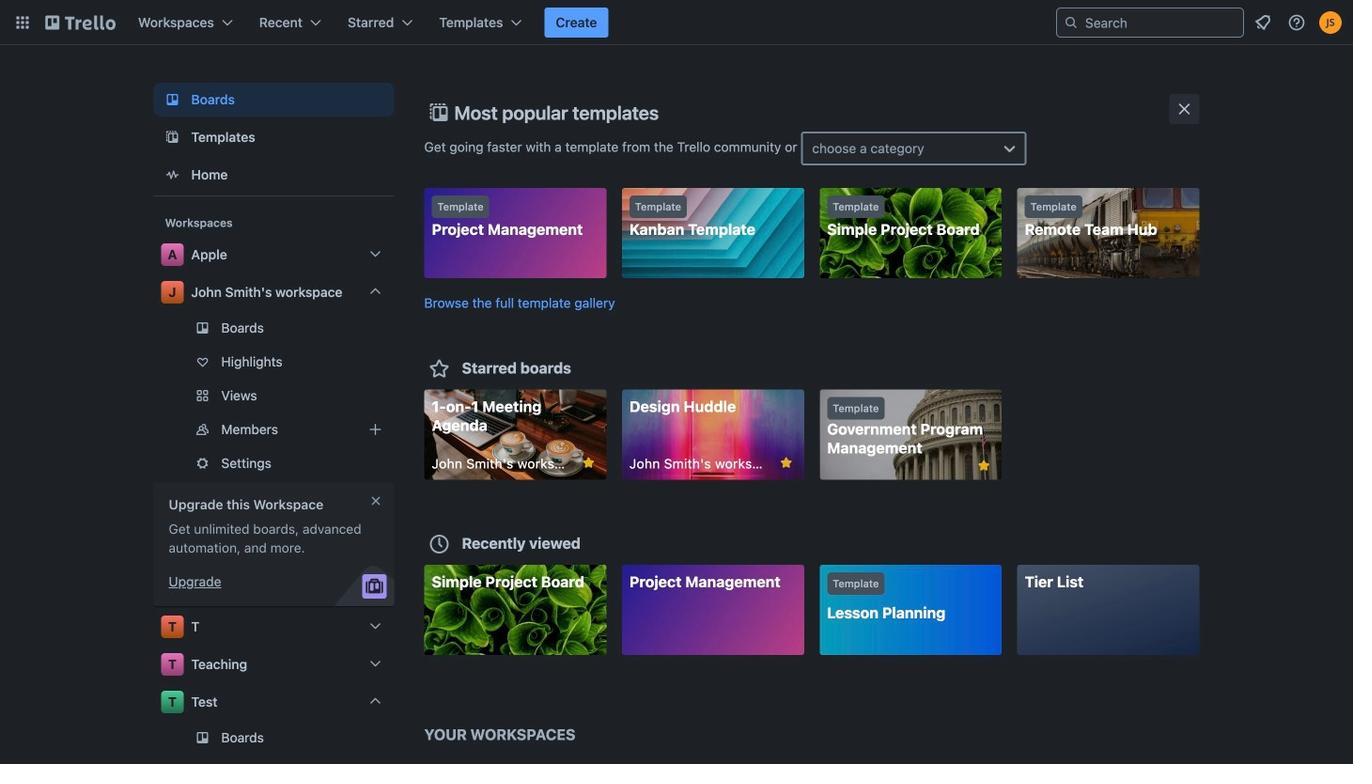 Task type: vqa. For each thing, say whether or not it's contained in the screenshot.
'Primary' element
yes



Task type: locate. For each thing, give the bounding box(es) containing it.
Search field
[[1079, 9, 1243, 36]]

add image
[[364, 418, 387, 441]]

search image
[[1064, 15, 1079, 30]]

template board image
[[161, 126, 184, 148]]

0 notifications image
[[1252, 11, 1274, 34]]

primary element
[[0, 0, 1353, 45]]



Task type: describe. For each thing, give the bounding box(es) containing it.
board image
[[161, 88, 184, 111]]

click to unstar this board. it will be removed from your starred list. image
[[778, 454, 795, 471]]

back to home image
[[45, 8, 116, 38]]

john smith (johnsmith38824343) image
[[1319, 11, 1342, 34]]

home image
[[161, 164, 184, 186]]

open information menu image
[[1288, 13, 1306, 32]]

click to unstar this board. it will be removed from your starred list. image
[[580, 454, 597, 471]]



